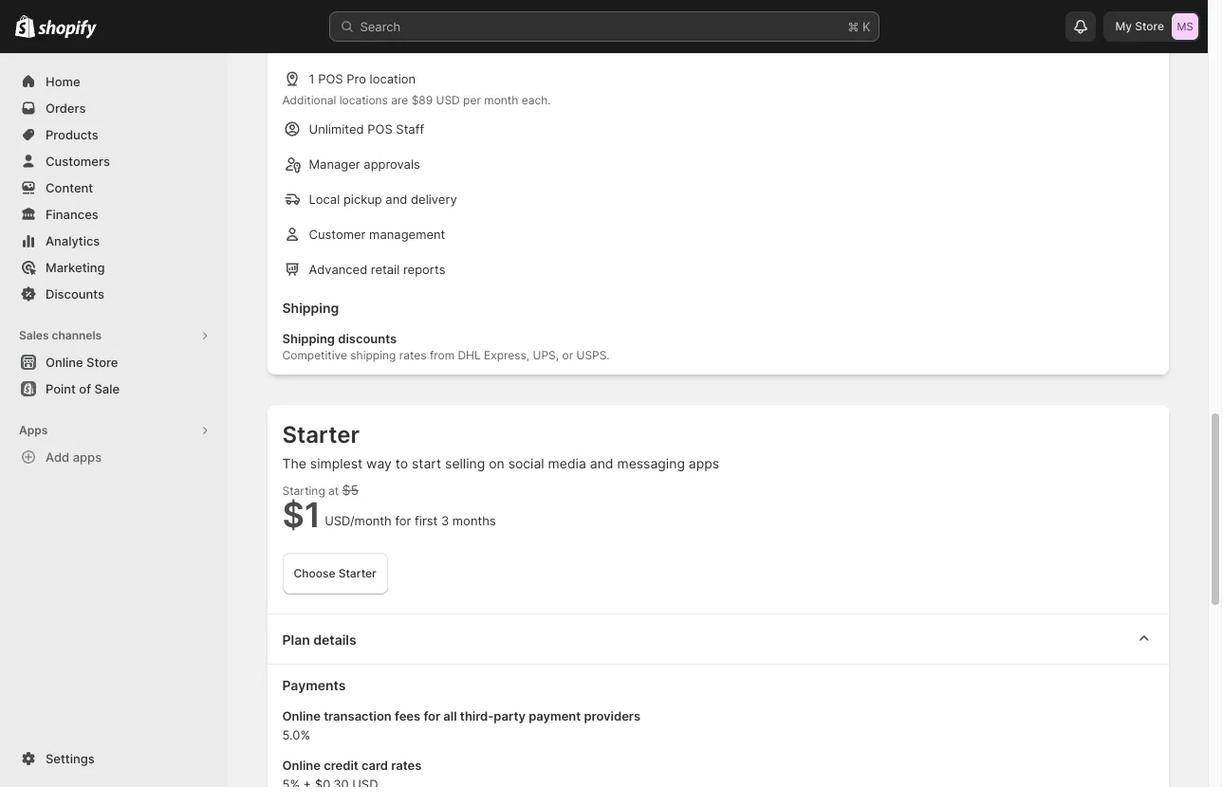 Task type: locate. For each thing, give the bounding box(es) containing it.
finances
[[46, 207, 99, 222]]

starter
[[282, 421, 360, 449], [339, 567, 377, 581]]

finances link
[[11, 201, 216, 228]]

2 list from the top
[[282, 707, 1154, 788]]

additional
[[282, 93, 336, 107]]

1 horizontal spatial store
[[1135, 19, 1165, 33]]

list containing simple online store
[[282, 34, 1154, 284]]

online
[[352, 36, 386, 51]]

marketing
[[46, 260, 105, 275]]

credit
[[324, 758, 359, 774]]

my
[[1116, 19, 1132, 33]]

apps
[[19, 423, 48, 438]]

marketing link
[[11, 254, 216, 281]]

pos right 1
[[318, 71, 343, 86]]

shipping down advanced at the top left
[[282, 300, 339, 316]]

apps inside 'button'
[[73, 450, 102, 465]]

selling
[[445, 456, 485, 472]]

local pickup and delivery
[[309, 192, 457, 207]]

1 horizontal spatial apps
[[689, 456, 720, 472]]

my store image
[[1172, 13, 1199, 40]]

advanced retail reports
[[309, 262, 446, 277]]

rates right card
[[391, 758, 422, 774]]

apps button
[[11, 418, 216, 444]]

store up sale
[[86, 355, 118, 370]]

rates
[[399, 348, 427, 363], [391, 758, 422, 774]]

unlimited pos staff
[[309, 121, 424, 137]]

express,
[[484, 348, 530, 363]]

1
[[309, 71, 315, 86]]

online inside 'online transaction fees for all third-party payment providers 5.0%'
[[282, 709, 321, 724]]

shopify image
[[15, 15, 35, 38], [38, 20, 97, 39]]

retail
[[371, 262, 400, 277]]

for left all
[[424, 709, 441, 724]]

add
[[46, 450, 70, 465]]

1 list from the top
[[282, 34, 1154, 284]]

third-
[[460, 709, 494, 724]]

way
[[366, 456, 392, 472]]

store right "my"
[[1135, 19, 1165, 33]]

0 vertical spatial rates
[[399, 348, 427, 363]]

starting
[[282, 484, 325, 498]]

online
[[46, 355, 83, 370], [282, 709, 321, 724], [282, 758, 321, 774]]

1 vertical spatial pos
[[368, 121, 393, 137]]

at
[[328, 484, 339, 498]]

analytics link
[[11, 228, 216, 254]]

for
[[395, 514, 411, 529], [424, 709, 441, 724]]

0 vertical spatial store
[[1135, 19, 1165, 33]]

my store
[[1116, 19, 1165, 33]]

list for features
[[282, 34, 1154, 284]]

pos for unlimited
[[368, 121, 393, 137]]

1 horizontal spatial pos
[[368, 121, 393, 137]]

shipping up competitive
[[282, 331, 335, 346]]

starter up simplest
[[282, 421, 360, 449]]

settings link
[[11, 746, 216, 773]]

2 vertical spatial online
[[282, 758, 321, 774]]

0 horizontal spatial apps
[[73, 450, 102, 465]]

rates left from at the left of the page
[[399, 348, 427, 363]]

store
[[390, 36, 420, 51]]

point of sale
[[46, 382, 120, 397]]

0 horizontal spatial and
[[386, 192, 408, 207]]

apps right add
[[73, 450, 102, 465]]

online up point
[[46, 355, 83, 370]]

online transaction fees for all third-party payment providers 5.0%
[[282, 709, 641, 743]]

and right media
[[590, 456, 614, 472]]

social
[[508, 456, 545, 472]]

approvals
[[364, 157, 420, 172]]

starter inside starter the simplest way to start selling on social media and messaging apps
[[282, 421, 360, 449]]

1 vertical spatial list
[[282, 707, 1154, 788]]

and right pickup
[[386, 192, 408, 207]]

1 vertical spatial online
[[282, 709, 321, 724]]

0 vertical spatial shipping
[[282, 300, 339, 316]]

plan details button
[[267, 614, 1169, 665]]

delivery
[[411, 192, 457, 207]]

shipping discounts competitive shipping rates from dhl express, ups, or usps.
[[282, 331, 610, 363]]

0 vertical spatial starter
[[282, 421, 360, 449]]

for left first
[[395, 514, 411, 529]]

party
[[494, 709, 526, 724]]

1 vertical spatial for
[[424, 709, 441, 724]]

1 horizontal spatial for
[[424, 709, 441, 724]]

usd/month
[[325, 514, 392, 529]]

from
[[430, 348, 455, 363]]

online for online transaction fees for all third-party payment providers 5.0%
[[282, 709, 321, 724]]

1 shipping from the top
[[282, 300, 339, 316]]

pos
[[318, 71, 343, 86], [368, 121, 393, 137]]

reports
[[403, 262, 446, 277]]

1 vertical spatial and
[[590, 456, 614, 472]]

shipping for shipping discounts competitive shipping rates from dhl express, ups, or usps.
[[282, 331, 335, 346]]

1 vertical spatial shipping
[[282, 331, 335, 346]]

store
[[1135, 19, 1165, 33], [86, 355, 118, 370]]

pos left the staff at top
[[368, 121, 393, 137]]

orders
[[46, 101, 86, 116]]

0 vertical spatial online
[[46, 355, 83, 370]]

0 vertical spatial list
[[282, 34, 1154, 284]]

online for online credit card rates
[[282, 758, 321, 774]]

media
[[548, 456, 586, 472]]

store inside online store link
[[86, 355, 118, 370]]

apps right messaging
[[689, 456, 720, 472]]

1 vertical spatial store
[[86, 355, 118, 370]]

online down 5.0%
[[282, 758, 321, 774]]

point of sale link
[[11, 376, 216, 402]]

list containing online transaction fees for all third-party payment providers
[[282, 707, 1154, 788]]

0 horizontal spatial store
[[86, 355, 118, 370]]

fees
[[395, 709, 421, 724]]

details
[[313, 632, 357, 648]]

list
[[282, 34, 1154, 284], [282, 707, 1154, 788]]

1 horizontal spatial and
[[590, 456, 614, 472]]

starter right choose
[[339, 567, 377, 581]]

customers link
[[11, 148, 216, 175]]

point
[[46, 382, 76, 397]]

3
[[441, 514, 449, 529]]

payments
[[282, 678, 346, 694]]

0 vertical spatial for
[[395, 514, 411, 529]]

online inside 'button'
[[46, 355, 83, 370]]

for inside starting at $5 $1 usd/month for first 3 months
[[395, 514, 411, 529]]

online up 5.0%
[[282, 709, 321, 724]]

add apps button
[[11, 444, 216, 471]]

customer management
[[309, 227, 446, 242]]

search
[[360, 19, 401, 34]]

0 vertical spatial pos
[[318, 71, 343, 86]]

2 shipping from the top
[[282, 331, 335, 346]]

0 horizontal spatial pos
[[318, 71, 343, 86]]

shipping inside the shipping discounts competitive shipping rates from dhl express, ups, or usps.
[[282, 331, 335, 346]]

0 vertical spatial and
[[386, 192, 408, 207]]

apps inside starter the simplest way to start selling on social media and messaging apps
[[689, 456, 720, 472]]

home link
[[11, 68, 216, 95]]

0 horizontal spatial for
[[395, 514, 411, 529]]

months
[[453, 514, 496, 529]]



Task type: vqa. For each thing, say whether or not it's contained in the screenshot.
text box
no



Task type: describe. For each thing, give the bounding box(es) containing it.
providers
[[584, 709, 641, 724]]

plan
[[282, 632, 310, 648]]

orders link
[[11, 95, 216, 121]]

$5
[[342, 482, 359, 498]]

payment
[[529, 709, 581, 724]]

online store button
[[0, 349, 228, 376]]

staff
[[396, 121, 424, 137]]

store for my store
[[1135, 19, 1165, 33]]

content link
[[11, 175, 216, 201]]

add apps
[[46, 450, 102, 465]]

online credit card rates
[[282, 758, 422, 774]]

customer
[[309, 227, 366, 242]]

starting at $5 $1 usd/month for first 3 months
[[282, 482, 496, 536]]

choose starter
[[294, 567, 377, 581]]

pro
[[347, 71, 366, 86]]

content
[[46, 180, 93, 196]]

simple online store
[[309, 36, 420, 51]]

choose starter link
[[282, 553, 388, 595]]

plan details
[[282, 632, 357, 648]]

features
[[282, 5, 338, 21]]

home
[[46, 74, 80, 89]]

⌘
[[848, 19, 859, 34]]

all
[[444, 709, 457, 724]]

sales
[[19, 328, 49, 343]]

sales channels button
[[11, 323, 216, 349]]

advanced
[[309, 262, 368, 277]]

and inside starter the simplest way to start selling on social media and messaging apps
[[590, 456, 614, 472]]

⌘ k
[[848, 19, 871, 34]]

1 horizontal spatial shopify image
[[38, 20, 97, 39]]

or
[[562, 348, 573, 363]]

competitive
[[282, 348, 347, 363]]

store for online store
[[86, 355, 118, 370]]

$89
[[412, 93, 433, 107]]

of
[[79, 382, 91, 397]]

simple
[[309, 36, 348, 51]]

products link
[[11, 121, 216, 148]]

manager
[[309, 157, 360, 172]]

pos for 1
[[318, 71, 343, 86]]

management
[[369, 227, 446, 242]]

online store
[[46, 355, 118, 370]]

rates inside the shipping discounts competitive shipping rates from dhl express, ups, or usps.
[[399, 348, 427, 363]]

discounts
[[46, 287, 104, 302]]

channels
[[52, 328, 102, 343]]

k
[[863, 19, 871, 34]]

0 horizontal spatial shopify image
[[15, 15, 35, 38]]

location
[[370, 71, 416, 86]]

starter the simplest way to start selling on social media and messaging apps
[[282, 421, 720, 472]]

1 vertical spatial starter
[[339, 567, 377, 581]]

locations
[[340, 93, 388, 107]]

on
[[489, 456, 505, 472]]

manager approvals
[[309, 157, 420, 172]]

unlimited
[[309, 121, 364, 137]]

for inside 'online transaction fees for all third-party payment providers 5.0%'
[[424, 709, 441, 724]]

analytics
[[46, 234, 100, 249]]

dhl
[[458, 348, 481, 363]]

5.0%
[[282, 728, 310, 743]]

shipping for shipping
[[282, 300, 339, 316]]

point of sale button
[[0, 376, 228, 402]]

1 vertical spatial rates
[[391, 758, 422, 774]]

the
[[282, 456, 307, 472]]

transaction
[[324, 709, 392, 724]]

choose
[[294, 567, 336, 581]]

discounts
[[338, 331, 397, 346]]

shipping
[[351, 348, 396, 363]]

start
[[412, 456, 441, 472]]

settings
[[46, 752, 95, 767]]

online for online store
[[46, 355, 83, 370]]

discounts link
[[11, 281, 216, 308]]

card
[[362, 758, 388, 774]]

sale
[[94, 382, 120, 397]]

month
[[484, 93, 519, 107]]

each.
[[522, 93, 551, 107]]

usd
[[436, 93, 460, 107]]

per
[[463, 93, 481, 107]]

list for payments
[[282, 707, 1154, 788]]

messaging
[[617, 456, 685, 472]]

1 pos pro location
[[309, 71, 416, 86]]

additional locations are $89 usd per month each.
[[282, 93, 551, 107]]

simplest
[[310, 456, 363, 472]]

are
[[391, 93, 408, 107]]



